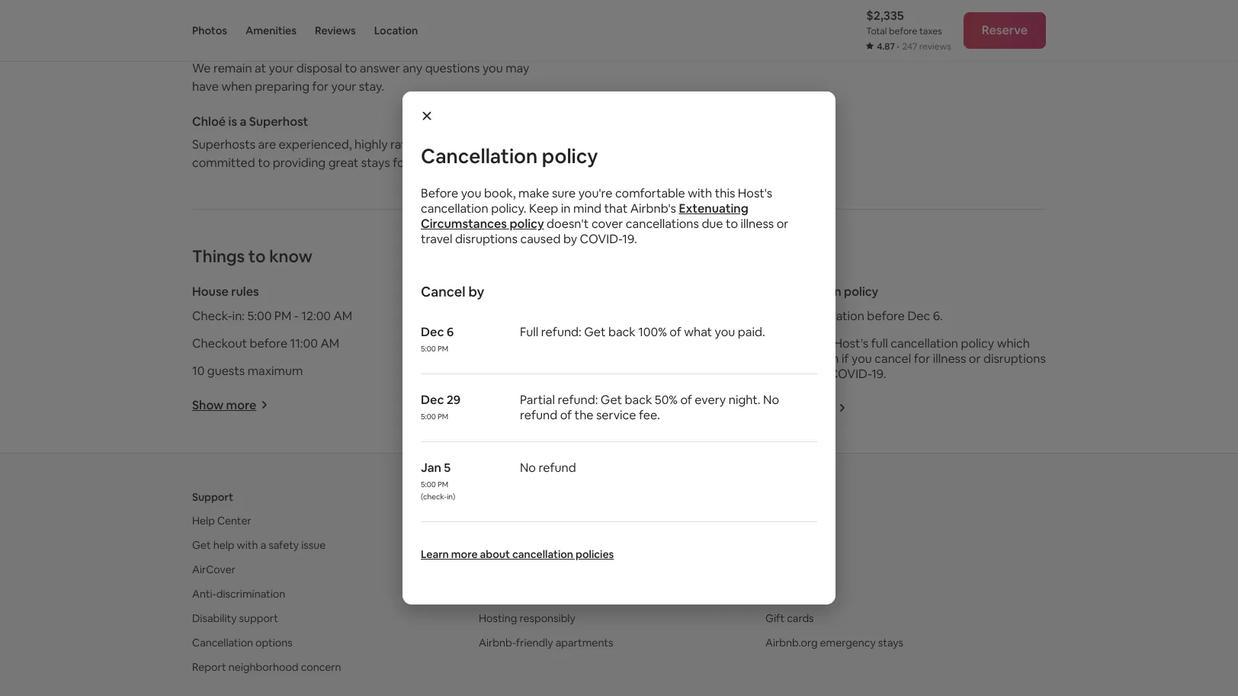 Task type: locate. For each thing, give the bounding box(es) containing it.
your
[[298, 42, 323, 58], [269, 60, 294, 76], [331, 78, 356, 94], [515, 514, 537, 528]]

back left 100%
[[609, 324, 636, 340]]

support
[[239, 612, 278, 625]]

the up access at top left
[[221, 23, 240, 40]]

0 vertical spatial a
[[240, 113, 247, 130]]

1 vertical spatial 19.
[[872, 366, 887, 382]]

illness down host's
[[741, 215, 774, 231]]

are down superhost
[[258, 136, 276, 152]]

more inside cancellation policy dialog
[[451, 547, 478, 561]]

or
[[777, 215, 789, 231], [638, 335, 650, 351], [969, 351, 981, 367]]

responsibly
[[520, 612, 576, 625]]

guests.
[[412, 155, 452, 171]]

of right partial
[[560, 407, 572, 423]]

get left gate
[[584, 324, 606, 340]]

get inside partial refund: get back 50% of every night. no refund of the service fee.
[[601, 392, 622, 408]]

1 vertical spatial the
[[812, 335, 831, 351]]

you inside the review the host's full cancellation policy which applies even if you cancel for illness or disruptions caused by covid-19.
[[852, 351, 872, 367]]

0 horizontal spatial stays
[[361, 155, 390, 171]]

cancellation policy dialog
[[403, 92, 836, 604]]

stays right emergency
[[879, 636, 904, 650]]

dec for full refund: get back 100% of what you paid.
[[421, 324, 444, 340]]

stays inside chloé is a superhost superhosts are experienced, highly rated hosts who are committed to providing great stays for guests.
[[361, 155, 390, 171]]

pm inside dec 6 5:00 pm
[[438, 344, 449, 354]]

0 horizontal spatial covid-
[[580, 231, 623, 247]]

caused inside doesn't cover cancellations due to illness or travel disruptions caused by covid-19.
[[520, 231, 561, 247]]

1 vertical spatial with
[[237, 538, 258, 552]]

from
[[409, 23, 437, 40]]

superhost
[[249, 113, 308, 130]]

laarousse's
[[466, 23, 530, 40]]

aziz,
[[192, 23, 218, 40]]

0 vertical spatial before
[[889, 25, 918, 37]]

pm for in:
[[274, 308, 292, 324]]

1 horizontal spatial or
[[777, 215, 789, 231]]

a inside chloé is a superhost superhosts are experienced, highly rated hosts who are committed to providing great stays for guests.
[[240, 113, 247, 130]]

due
[[702, 215, 723, 231]]

full
[[871, 335, 888, 351]]

policy down make
[[510, 215, 544, 231]]

1 vertical spatial refund:
[[558, 392, 598, 408]]

0 vertical spatial back
[[609, 324, 636, 340]]

pm down 6
[[438, 344, 449, 354]]

cancellation policy for cancellation
[[770, 284, 879, 300]]

am right 11:00
[[321, 335, 339, 351]]

dec inside dec 6 5:00 pm
[[421, 324, 444, 340]]

0 vertical spatial 19.
[[623, 231, 637, 247]]

chloé
[[192, 113, 226, 130]]

cancellation inside the review the host's full cancellation policy which applies even if you cancel for illness or disruptions caused by covid-19.
[[891, 335, 959, 351]]

get help with a safety issue
[[192, 538, 326, 552]]

of left what
[[670, 324, 682, 340]]

house
[[192, 284, 229, 300]]

19. inside the review the host's full cancellation policy which applies even if you cancel for illness or disruptions caused by covid-19.
[[872, 366, 887, 382]]

you left paid.
[[715, 324, 736, 340]]

cancellation up the "free"
[[770, 284, 842, 300]]

show more button down guests
[[192, 397, 269, 413]]

get left help
[[192, 538, 211, 552]]

1 horizontal spatial illness
[[933, 351, 967, 367]]

pm inside dec 29 5:00 pm
[[438, 411, 449, 421]]

show more button
[[192, 397, 269, 413], [481, 397, 558, 413], [770, 400, 846, 416]]

with left "this"
[[688, 185, 713, 201]]

to left the providing
[[258, 155, 270, 171]]

5:00 down cancel
[[421, 344, 436, 354]]

1 vertical spatial cancellation
[[770, 284, 842, 300]]

aircover for aircover link
[[192, 563, 236, 576]]

0 vertical spatial refund
[[520, 407, 558, 423]]

get down detector
[[601, 392, 622, 408]]

2 riad from the left
[[439, 23, 463, 40]]

cancellation inside dialog
[[421, 143, 538, 169]]

2 vertical spatial the
[[575, 407, 594, 423]]

policy left which
[[961, 335, 995, 351]]

1 horizontal spatial a
[[261, 538, 266, 552]]

1 vertical spatial get
[[601, 392, 622, 408]]

0 vertical spatial stays
[[361, 155, 390, 171]]

riad right the from
[[439, 23, 463, 40]]

1 horizontal spatial show more
[[481, 397, 545, 413]]

the inside aziz, the riad manager will pick you up from riad laarousse's car access outside your taxi. we remain at your disposal to answer any questions you may have when preparing for your stay.
[[221, 23, 240, 40]]

for right cancel at the right bottom of page
[[914, 351, 931, 367]]

·
[[897, 40, 900, 53]]

refund inside partial refund: get back 50% of every night. no refund of the service fee.
[[520, 407, 558, 423]]

2 horizontal spatial show more
[[770, 400, 834, 416]]

safety
[[481, 284, 518, 300]]

show more down guests
[[192, 397, 257, 413]]

pool/hot
[[481, 335, 530, 351]]

no up airbnb your home link
[[520, 460, 536, 476]]

dec left 6
[[421, 324, 444, 340]]

0 horizontal spatial with
[[237, 538, 258, 552]]

dec left 29
[[421, 392, 444, 408]]

1 vertical spatial a
[[601, 335, 607, 351]]

extenuating circumstances policy
[[421, 200, 749, 231]]

0 horizontal spatial show
[[192, 397, 224, 413]]

pm down 29
[[438, 411, 449, 421]]

before inside $2,335 total before taxes
[[889, 25, 918, 37]]

manager
[[270, 23, 320, 40]]

cancellation for cancellation
[[770, 284, 842, 300]]

pm left - at the top left of page
[[274, 308, 292, 324]]

cancellation
[[421, 143, 538, 169], [770, 284, 842, 300], [192, 636, 253, 650]]

refund: down carbon monoxide detector not required
[[558, 392, 598, 408]]

0 horizontal spatial show more
[[192, 397, 257, 413]]

0 vertical spatial caused
[[520, 231, 561, 247]]

0 horizontal spatial illness
[[741, 215, 774, 231]]

for inside the review the host's full cancellation policy which applies even if you cancel for illness or disruptions caused by covid-19.
[[914, 351, 931, 367]]

0 horizontal spatial cancellation policy
[[421, 143, 598, 169]]

or inside doesn't cover cancellations due to illness or travel disruptions caused by covid-19.
[[777, 215, 789, 231]]

back for 100%
[[609, 324, 636, 340]]

what
[[684, 324, 712, 340]]

a left safety
[[261, 538, 266, 552]]

dec inside dec 29 5:00 pm
[[421, 392, 444, 408]]

pm inside jan 5 5:00 pm (check-in)
[[438, 479, 449, 489]]

show more button down carbon
[[481, 397, 558, 413]]

0 horizontal spatial cancellation
[[192, 636, 253, 650]]

0 vertical spatial aircover
[[479, 538, 522, 552]]

247
[[903, 40, 918, 53]]

or left which
[[969, 351, 981, 367]]

hosts
[[424, 136, 454, 152]]

hosting responsibly
[[479, 612, 576, 625]]

1 horizontal spatial the
[[575, 407, 594, 423]]

refund down the 'monoxide'
[[520, 407, 558, 423]]

help center
[[192, 514, 251, 528]]

5:00 up (check-
[[421, 479, 436, 489]]

0 vertical spatial covid-
[[580, 231, 623, 247]]

pick
[[343, 23, 366, 40]]

0 horizontal spatial riad
[[243, 23, 267, 40]]

0 horizontal spatial show more button
[[192, 397, 269, 413]]

2 horizontal spatial or
[[969, 351, 981, 367]]

aircover for hosts link
[[479, 538, 570, 552]]

0 vertical spatial cancellation policy
[[421, 143, 598, 169]]

or right due
[[777, 215, 789, 231]]

partial refund: get back 50% of every night. no refund of the service fee.
[[520, 392, 780, 423]]

reviews button
[[315, 0, 356, 61]]

get for 100%
[[584, 324, 606, 340]]

1 vertical spatial stays
[[879, 636, 904, 650]]

checkout
[[192, 335, 247, 351]]

support
[[192, 490, 233, 504]]

19. down full
[[872, 366, 887, 382]]

illness inside the review the host's full cancellation policy which applies even if you cancel for illness or disruptions caused by covid-19.
[[933, 351, 967, 367]]

50%
[[655, 392, 678, 408]]

pm for 6
[[438, 344, 449, 354]]

1 horizontal spatial 19.
[[872, 366, 887, 382]]

show more down carbon
[[481, 397, 545, 413]]

you left the "up"
[[369, 23, 390, 40]]

of right 50%
[[681, 392, 692, 408]]

show more down applies
[[770, 400, 834, 416]]

refund: inside partial refund: get back 50% of every night. no refund of the service fee.
[[558, 392, 598, 408]]

5:00 for 5
[[421, 479, 436, 489]]

show right night.
[[770, 400, 801, 416]]

5:00 inside dec 29 5:00 pm
[[421, 411, 436, 421]]

1 vertical spatial back
[[625, 392, 652, 408]]

2 horizontal spatial show
[[770, 400, 801, 416]]

or left 'lock'
[[638, 335, 650, 351]]

19. inside doesn't cover cancellations due to illness or travel disruptions caused by covid-19.
[[623, 231, 637, 247]]

1 horizontal spatial aircover
[[479, 538, 522, 552]]

0 horizontal spatial by
[[469, 283, 485, 300]]

for down disposal
[[312, 78, 329, 94]]

1 vertical spatial caused
[[770, 366, 810, 382]]

of for 100%
[[670, 324, 682, 340]]

for down rated
[[393, 155, 409, 171]]

5:00 right the in:
[[248, 308, 272, 324]]

covid- down host's
[[829, 366, 872, 382]]

to left know
[[249, 245, 266, 267]]

riad up outside
[[243, 23, 267, 40]]

refund: for full
[[541, 324, 582, 340]]

you right if
[[852, 351, 872, 367]]

photos
[[192, 24, 227, 37]]

access
[[213, 42, 251, 58]]

show more button for review the host's full cancellation policy which applies even if you cancel for illness or disruptions caused by covid-19.
[[770, 400, 846, 416]]

1 horizontal spatial show
[[481, 397, 512, 413]]

full refund: get back 100% of what you paid.
[[520, 324, 766, 340]]

1 horizontal spatial are
[[483, 136, 501, 152]]

before for taxes
[[889, 25, 918, 37]]

to down 'taxi.'
[[345, 60, 357, 76]]

0 horizontal spatial aircover
[[192, 563, 236, 576]]

home
[[539, 514, 567, 528]]

19. down that
[[623, 231, 637, 247]]

5:00 inside dec 6 5:00 pm
[[421, 344, 436, 354]]

6.
[[933, 308, 943, 324]]

pool/hot tub without a gate or lock
[[481, 335, 676, 351]]

back inside partial refund: get back 50% of every night. no refund of the service fee.
[[625, 392, 652, 408]]

show more button down the even
[[770, 400, 846, 416]]

19.
[[623, 231, 637, 247], [872, 366, 887, 382]]

1 horizontal spatial no
[[764, 392, 780, 408]]

5:00 up jan
[[421, 411, 436, 421]]

book,
[[484, 185, 516, 201]]

show down "10"
[[192, 397, 224, 413]]

issue
[[301, 538, 326, 552]]

1 horizontal spatial covid-
[[829, 366, 872, 382]]

0 vertical spatial no
[[764, 392, 780, 408]]

cancellation inside before you book, make sure you're comfortable with this host's cancellation policy. keep in mind that airbnb's
[[421, 200, 489, 216]]

2 vertical spatial get
[[192, 538, 211, 552]]

covid- down mind
[[580, 231, 623, 247]]

1 horizontal spatial with
[[688, 185, 713, 201]]

0 vertical spatial illness
[[741, 215, 774, 231]]

stays down highly
[[361, 155, 390, 171]]

1 horizontal spatial cancellation policy
[[770, 284, 879, 300]]

0 vertical spatial cancellation
[[421, 143, 538, 169]]

you
[[369, 23, 390, 40], [483, 60, 503, 76], [461, 185, 482, 201], [715, 324, 736, 340], [852, 351, 872, 367]]

1 vertical spatial illness
[[933, 351, 967, 367]]

which
[[997, 335, 1030, 351]]

0 horizontal spatial caused
[[520, 231, 561, 247]]

0 vertical spatial refund:
[[541, 324, 582, 340]]

1 horizontal spatial by
[[564, 231, 577, 247]]

back left 50%
[[625, 392, 652, 408]]

cancellation policy up book,
[[421, 143, 598, 169]]

location button
[[374, 0, 418, 61]]

more down the even
[[804, 400, 834, 416]]

the left if
[[812, 335, 831, 351]]

reviews
[[920, 40, 952, 53]]

aircover link
[[192, 563, 236, 576]]

caused down review
[[770, 366, 810, 382]]

0 vertical spatial by
[[564, 231, 577, 247]]

1 horizontal spatial riad
[[439, 23, 463, 40]]

refund: right full
[[541, 324, 582, 340]]

0 vertical spatial with
[[688, 185, 713, 201]]

a left gate
[[601, 335, 607, 351]]

are right the who
[[483, 136, 501, 152]]

we
[[192, 60, 211, 76]]

host's
[[738, 185, 773, 201]]

1 horizontal spatial show more button
[[481, 397, 558, 413]]

caused
[[520, 231, 561, 247], [770, 366, 810, 382]]

by
[[564, 231, 577, 247], [469, 283, 485, 300], [813, 366, 827, 382]]

refund: for partial
[[558, 392, 598, 408]]

dec
[[908, 308, 931, 324], [421, 324, 444, 340], [421, 392, 444, 408]]

1 vertical spatial cancellation policy
[[770, 284, 879, 300]]

1 vertical spatial before
[[867, 308, 905, 324]]

no right night.
[[764, 392, 780, 408]]

2 horizontal spatial by
[[813, 366, 827, 382]]

cards
[[787, 612, 814, 625]]

more right learn
[[451, 547, 478, 561]]

for left hosts
[[525, 538, 539, 552]]

if
[[842, 351, 849, 367]]

have
[[192, 78, 219, 94]]

0 horizontal spatial a
[[240, 113, 247, 130]]

0 horizontal spatial are
[[258, 136, 276, 152]]

2 are from the left
[[483, 136, 501, 152]]

1 vertical spatial disruptions
[[984, 351, 1046, 367]]

before up "·" at the right of the page
[[889, 25, 918, 37]]

2 vertical spatial cancellation
[[192, 636, 253, 650]]

refund
[[520, 407, 558, 423], [539, 460, 576, 476]]

2 horizontal spatial show more button
[[770, 400, 846, 416]]

more down the 'monoxide'
[[515, 397, 545, 413]]

1 horizontal spatial cancellation
[[421, 143, 538, 169]]

1 vertical spatial aircover
[[192, 563, 236, 576]]

1 vertical spatial by
[[469, 283, 485, 300]]

help center link
[[192, 514, 251, 528]]

2 horizontal spatial the
[[812, 335, 831, 351]]

detector
[[584, 363, 634, 379]]

5
[[444, 460, 451, 476]]

sure
[[552, 185, 576, 201]]

cancellation policy up free cancellation before dec 6.
[[770, 284, 879, 300]]

by inside the review the host's full cancellation policy which applies even if you cancel for illness or disruptions caused by covid-19.
[[813, 366, 827, 382]]

1 horizontal spatial disruptions
[[984, 351, 1046, 367]]

0 vertical spatial get
[[584, 324, 606, 340]]

0 horizontal spatial disruptions
[[455, 231, 518, 247]]

pm up 'in)'
[[438, 479, 449, 489]]

1 vertical spatial covid-
[[829, 366, 872, 382]]

refund:
[[541, 324, 582, 340], [558, 392, 598, 408]]

a
[[240, 113, 247, 130], [601, 335, 607, 351], [261, 538, 266, 552]]

caused down keep
[[520, 231, 561, 247]]

review
[[770, 335, 810, 351]]

with right help
[[237, 538, 258, 552]]

0 horizontal spatial or
[[638, 335, 650, 351]]

before up full
[[867, 308, 905, 324]]

superhosts
[[192, 136, 256, 152]]

the inside the review the host's full cancellation policy which applies even if you cancel for illness or disruptions caused by covid-19.
[[812, 335, 831, 351]]

cancellation policy
[[421, 143, 598, 169], [770, 284, 879, 300]]

you left book,
[[461, 185, 482, 201]]

before you book, make sure you're comfortable with this host's cancellation policy. keep in mind that airbnb's
[[421, 185, 773, 216]]

show down carbon
[[481, 397, 512, 413]]

to inside doesn't cover cancellations due to illness or travel disruptions caused by covid-19.
[[726, 215, 738, 231]]

aircover for hosts
[[479, 538, 570, 552]]

to right due
[[726, 215, 738, 231]]

2 horizontal spatial cancellation
[[770, 284, 842, 300]]

5:00 inside jan 5 5:00 pm (check-in)
[[421, 479, 436, 489]]

1 horizontal spatial caused
[[770, 366, 810, 382]]

neighborhood
[[229, 660, 299, 674]]

0 horizontal spatial no
[[520, 460, 536, 476]]

cancellation down disability
[[192, 636, 253, 650]]

circumstances
[[421, 215, 507, 231]]

am right 12:00
[[334, 308, 352, 324]]

0 vertical spatial the
[[221, 23, 240, 40]]

cancellation up book,
[[421, 143, 538, 169]]

hosting responsibly link
[[479, 612, 576, 625]]

carbon
[[481, 363, 523, 379]]

by left if
[[813, 366, 827, 382]]

airbnb's
[[631, 200, 676, 216]]

a right is
[[240, 113, 247, 130]]

0 horizontal spatial 19.
[[623, 231, 637, 247]]

0 horizontal spatial the
[[221, 23, 240, 40]]

jan
[[421, 460, 442, 476]]

cancellation policy for you
[[421, 143, 598, 169]]

before down check-in: 5:00 pm - 12:00 am
[[250, 335, 288, 351]]

refund up home on the left bottom of the page
[[539, 460, 576, 476]]

2 vertical spatial a
[[261, 538, 266, 552]]

your up disposal
[[298, 42, 323, 58]]

0 vertical spatial disruptions
[[455, 231, 518, 247]]

show more for carbon monoxide detector not required
[[481, 397, 545, 413]]

by right cancel
[[469, 283, 485, 300]]

the
[[221, 23, 240, 40], [812, 335, 831, 351], [575, 407, 594, 423]]

gift cards
[[766, 612, 814, 625]]

extenuating circumstances policy link
[[421, 200, 749, 231]]

illness down 6.
[[933, 351, 967, 367]]

the left service
[[575, 407, 594, 423]]

2 vertical spatial by
[[813, 366, 827, 382]]

cancellation policy inside dialog
[[421, 143, 598, 169]]

by down the in
[[564, 231, 577, 247]]

cover
[[592, 215, 623, 231]]

reserve
[[982, 22, 1028, 38]]

2 horizontal spatial a
[[601, 335, 607, 351]]

of for 50%
[[681, 392, 692, 408]]

gift
[[766, 612, 785, 625]]

newsroom link
[[766, 514, 819, 528]]

aircover
[[479, 538, 522, 552], [192, 563, 236, 576]]



Task type: vqa. For each thing, say whether or not it's contained in the screenshot.
Cobb, California 62 miles away Nov 12 – 17 $160 night
no



Task type: describe. For each thing, give the bounding box(es) containing it.
guests
[[207, 363, 245, 379]]

disruptions inside doesn't cover cancellations due to illness or travel disruptions caused by covid-19.
[[455, 231, 518, 247]]

mind
[[574, 200, 602, 216]]

every
[[695, 392, 726, 408]]

you left may
[[483, 60, 503, 76]]

1 horizontal spatial stays
[[879, 636, 904, 650]]

help
[[213, 538, 235, 552]]

pm for 5
[[438, 479, 449, 489]]

gift cards link
[[766, 612, 814, 625]]

paid.
[[738, 324, 766, 340]]

rules
[[231, 284, 259, 300]]

policy inside the review the host's full cancellation policy which applies even if you cancel for illness or disruptions caused by covid-19.
[[961, 335, 995, 351]]

your up aircover for hosts link
[[515, 514, 537, 528]]

or inside the review the host's full cancellation policy which applies even if you cancel for illness or disruptions caused by covid-19.
[[969, 351, 981, 367]]

check-in: 5:00 pm - 12:00 am
[[192, 308, 352, 324]]

jan 5 5:00 pm (check-in)
[[421, 460, 456, 501]]

safety
[[269, 538, 299, 552]]

1 vertical spatial am
[[321, 335, 339, 351]]

airbnb your home link
[[479, 514, 567, 528]]

$2,335 total before taxes
[[867, 8, 942, 37]]

rated
[[391, 136, 421, 152]]

your up the preparing
[[269, 60, 294, 76]]

preparing
[[255, 78, 310, 94]]

stay.
[[359, 78, 384, 94]]

policy inside extenuating circumstances policy
[[510, 215, 544, 231]]

make
[[519, 185, 549, 201]]

no refund
[[520, 460, 576, 476]]

covid- inside doesn't cover cancellations due to illness or travel disruptions caused by covid-19.
[[580, 231, 623, 247]]

experienced,
[[279, 136, 352, 152]]

cancel
[[421, 283, 466, 300]]

you're
[[579, 185, 613, 201]]

up
[[392, 23, 407, 40]]

$2,335
[[867, 8, 904, 24]]

gate
[[610, 335, 636, 351]]

caused inside the review the host's full cancellation policy which applies even if you cancel for illness or disruptions caused by covid-19.
[[770, 366, 810, 382]]

who
[[457, 136, 481, 152]]

that
[[604, 200, 628, 216]]

pm for 29
[[438, 411, 449, 421]]

dec 6 5:00 pm
[[421, 324, 454, 354]]

is
[[228, 113, 237, 130]]

5:00 for 6
[[421, 344, 436, 354]]

not
[[637, 363, 656, 379]]

show more for review the host's full cancellation policy which applies even if you cancel for illness or disruptions caused by covid-19.
[[770, 400, 834, 416]]

highly
[[355, 136, 388, 152]]

1 vertical spatial no
[[520, 460, 536, 476]]

taxi.
[[326, 42, 349, 58]]

airbnb-
[[479, 636, 516, 650]]

total
[[867, 25, 887, 37]]

1 vertical spatial refund
[[539, 460, 576, 476]]

cancellation options link
[[192, 636, 293, 650]]

comfortable
[[615, 185, 685, 201]]

back for 50%
[[625, 392, 652, 408]]

even
[[812, 351, 839, 367]]

the inside partial refund: get back 50% of every night. no refund of the service fee.
[[575, 407, 594, 423]]

a for get help with a safety issue
[[261, 538, 266, 552]]

may
[[506, 60, 530, 76]]

learn more about cancellation policies link
[[421, 547, 614, 561]]

taxes
[[920, 25, 942, 37]]

anti-discrimination link
[[192, 587, 285, 601]]

the for aziz,
[[221, 23, 240, 40]]

in:
[[232, 308, 245, 324]]

car
[[192, 42, 210, 58]]

to inside chloé is a superhost superhosts are experienced, highly rated hosts who are committed to providing great stays for guests.
[[258, 155, 270, 171]]

providing
[[273, 155, 326, 171]]

without
[[554, 335, 598, 351]]

concern
[[301, 660, 341, 674]]

no inside partial refund: get back 50% of every night. no refund of the service fee.
[[764, 392, 780, 408]]

illness inside doesn't cover cancellations due to illness or travel disruptions caused by covid-19.
[[741, 215, 774, 231]]

policies
[[576, 547, 614, 561]]

committed
[[192, 155, 255, 171]]

dec left 6.
[[908, 308, 931, 324]]

2 vertical spatial before
[[250, 335, 288, 351]]

more down the 10 guests maximum
[[226, 397, 257, 413]]

learn
[[421, 547, 449, 561]]

before
[[421, 185, 459, 201]]

check-
[[192, 308, 232, 324]]

11:00
[[290, 335, 318, 351]]

location
[[374, 24, 418, 37]]

airbnb.org
[[766, 636, 818, 650]]

partial
[[520, 392, 555, 408]]

before for dec
[[867, 308, 905, 324]]

4.87 · 247 reviews
[[877, 40, 952, 53]]

dec for partial refund: get back 50% of every night. no refund of the service fee.
[[421, 392, 444, 408]]

show for review the host's full cancellation policy which applies even if you cancel for illness or disruptions caused by covid-19.
[[770, 400, 801, 416]]

your left stay. on the left of the page
[[331, 78, 356, 94]]

in)
[[447, 492, 456, 501]]

covid- inside the review the host's full cancellation policy which applies even if you cancel for illness or disruptions caused by covid-19.
[[829, 366, 872, 382]]

hosting
[[479, 612, 517, 625]]

this
[[715, 185, 736, 201]]

6
[[447, 324, 454, 340]]

any
[[403, 60, 423, 76]]

cancellation for you
[[421, 143, 538, 169]]

with inside before you book, make sure you're comfortable with this host's cancellation policy. keep in mind that airbnb's
[[688, 185, 713, 201]]

options
[[256, 636, 293, 650]]

airbnb
[[479, 514, 512, 528]]

outside
[[254, 42, 296, 58]]

5:00 for in:
[[248, 308, 272, 324]]

in
[[561, 200, 571, 216]]

4.87
[[877, 40, 895, 53]]

the for review
[[812, 335, 831, 351]]

report neighborhood concern link
[[192, 660, 341, 674]]

house rules
[[192, 284, 259, 300]]

show for carbon monoxide detector not required
[[481, 397, 512, 413]]

maximum
[[248, 363, 303, 379]]

policy up sure
[[542, 143, 598, 169]]

for inside aziz, the riad manager will pick you up from riad laarousse's car access outside your taxi. we remain at your disposal to answer any questions you may have when preparing for your stay.
[[312, 78, 329, 94]]

service
[[596, 407, 636, 423]]

doesn't
[[547, 215, 589, 231]]

lock
[[653, 335, 676, 351]]

5:00 for 29
[[421, 411, 436, 421]]

1 are from the left
[[258, 136, 276, 152]]

great
[[328, 155, 359, 171]]

disruptions inside the review the host's full cancellation policy which applies even if you cancel for illness or disruptions caused by covid-19.
[[984, 351, 1046, 367]]

disability
[[192, 612, 237, 625]]

airbnb.org emergency stays
[[766, 636, 904, 650]]

aircover for aircover for hosts
[[479, 538, 522, 552]]

1 riad from the left
[[243, 23, 267, 40]]

cancellation options
[[192, 636, 293, 650]]

show more button for carbon monoxide detector not required
[[481, 397, 558, 413]]

10 guests maximum
[[192, 363, 303, 379]]

airbnb-friendly apartments link
[[479, 636, 614, 650]]

to inside aziz, the riad manager will pick you up from riad laarousse's car access outside your taxi. we remain at your disposal to answer any questions you may have when preparing for your stay.
[[345, 60, 357, 76]]

night.
[[729, 392, 761, 408]]

policy up free cancellation before dec 6.
[[844, 284, 879, 300]]

get for 50%
[[601, 392, 622, 408]]

for inside chloé is a superhost superhosts are experienced, highly rated hosts who are committed to providing great stays for guests.
[[393, 155, 409, 171]]

by inside doesn't cover cancellations due to illness or travel disruptions caused by covid-19.
[[564, 231, 577, 247]]

discrimination
[[216, 587, 285, 601]]

&
[[521, 284, 529, 300]]

a for pool/hot tub without a gate or lock
[[601, 335, 607, 351]]

at
[[255, 60, 266, 76]]

you inside before you book, make sure you're comfortable with this host's cancellation policy. keep in mind that airbnb's
[[461, 185, 482, 201]]

questions
[[425, 60, 480, 76]]

0 vertical spatial am
[[334, 308, 352, 324]]



